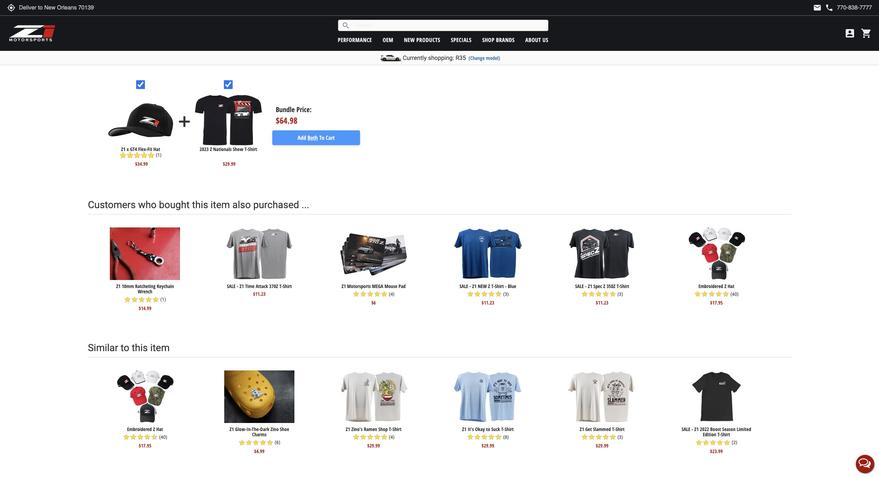 Task type: locate. For each thing, give the bounding box(es) containing it.
0 horizontal spatial item
[[150, 343, 170, 354]]

shirt inside z1 it's okay to suck t-shirt star star star star star (8) $29.99
[[505, 426, 514, 433]]

- left 2022
[[692, 426, 693, 433]]

$11.23 down the attack
[[253, 291, 266, 298]]

1 horizontal spatial item
[[211, 199, 230, 211]]

$29.99 inside z1 it's okay to suck t-shirt star star star star star (8) $29.99
[[482, 443, 494, 450]]

1 horizontal spatial $17.95
[[710, 300, 723, 307]]

t- right the new at the right bottom
[[491, 283, 495, 290]]

z1
[[121, 146, 125, 153], [116, 283, 121, 290], [240, 283, 244, 290], [342, 283, 346, 290], [472, 283, 477, 290], [588, 283, 592, 290], [230, 426, 234, 433], [346, 426, 350, 433], [462, 426, 467, 433], [580, 426, 584, 433], [695, 426, 699, 433]]

hat
[[153, 146, 160, 153], [728, 283, 735, 290], [156, 426, 163, 433]]

z1 left time
[[240, 283, 244, 290]]

1 horizontal spatial embroidered
[[699, 283, 723, 290]]

$29.99 inside z1 zino's ramen shop t-shirt star star star star star (4) $29.99
[[367, 443, 380, 450]]

z1 inside the sale - z1 spec z 350z t-shirt star star star star star (3) $11.23
[[588, 283, 592, 290]]

1 horizontal spatial star_half
[[495, 291, 502, 298]]

z1 inside z1 motorsports mega mouse pad star star star star star (4) $6
[[342, 283, 346, 290]]

t- right suck
[[501, 426, 505, 433]]

charms
[[252, 432, 267, 438]]

$23.99
[[710, 448, 723, 455]]

sale inside sale - z1 new z t-shirt - blue star star star star star_half (3) $11.23
[[460, 283, 468, 290]]

0 vertical spatial shop
[[482, 36, 495, 44]]

z1 left 10mm
[[116, 283, 121, 290]]

z1 x gt4 flex-fit hat star star star star star (1) $34.99
[[120, 146, 162, 167]]

blue
[[508, 283, 516, 290]]

t-
[[245, 146, 248, 153], [279, 283, 283, 290], [491, 283, 495, 290], [617, 283, 620, 290], [389, 426, 393, 433], [501, 426, 505, 433], [612, 426, 616, 433], [718, 432, 721, 438]]

boost
[[710, 426, 721, 433]]

embroidered
[[699, 283, 723, 290], [127, 426, 152, 433]]

1 horizontal spatial to
[[486, 426, 490, 433]]

to
[[121, 343, 129, 354], [486, 426, 490, 433]]

$29.99 down 2023 z nationals show t-shirt
[[223, 161, 236, 167]]

sale inside sale - z1 time attack 370z t-shirt $11.23
[[227, 283, 236, 290]]

z1 left zino's
[[346, 426, 350, 433]]

1 vertical spatial (4)
[[389, 435, 395, 440]]

0 horizontal spatial $11.23
[[253, 291, 266, 298]]

1 vertical spatial to
[[486, 426, 490, 433]]

z1 inside sale - z1 new z t-shirt - blue star star star star star_half (3) $11.23
[[472, 283, 477, 290]]

- left the blue
[[505, 283, 507, 290]]

$11.23 down the new at the right bottom
[[482, 300, 494, 307]]

t- inside sale - z1 time attack 370z t-shirt $11.23
[[279, 283, 283, 290]]

1 horizontal spatial embroidered z hat star star star star star_half (40) $17.95
[[694, 283, 739, 307]]

2 horizontal spatial $11.23
[[596, 300, 609, 307]]

- inside sale - z1 time attack 370z t-shirt $11.23
[[237, 283, 238, 290]]

2 horizontal spatial star_half
[[722, 291, 729, 298]]

new products link
[[404, 36, 440, 44]]

z1 inside z1 it's okay to suck t-shirt star star star star star (8) $29.99
[[462, 426, 467, 433]]

1 horizontal spatial $11.23
[[482, 300, 494, 307]]

specials link
[[451, 36, 472, 44]]

0 horizontal spatial this
[[132, 343, 148, 354]]

t- inside z1 zino's ramen shop t-shirt star star star star star (4) $29.99
[[389, 426, 393, 433]]

model)
[[486, 55, 500, 61]]

sale inside 'sale - z1 2022 boost season limited edition t-shirt star star star star star (2) $23.99'
[[682, 426, 691, 433]]

shirt inside z1 zino's ramen shop t-shirt star star star star star (4) $29.99
[[393, 426, 402, 433]]

1 vertical spatial shop
[[378, 426, 388, 433]]

z1 get slammed t-shirt star star star star star (3) $29.99
[[580, 426, 625, 450]]

star_half
[[495, 291, 502, 298], [722, 291, 729, 298], [151, 434, 158, 441]]

the-
[[252, 426, 260, 433]]

0 horizontal spatial $17.95
[[139, 443, 151, 450]]

flex-
[[138, 146, 147, 153]]

products
[[417, 36, 440, 44]]

0 vertical spatial (4)
[[389, 292, 395, 297]]

t- inside the sale - z1 spec z 350z t-shirt star star star star star (3) $11.23
[[617, 283, 620, 290]]

- left time
[[237, 283, 238, 290]]

0 vertical spatial embroidered z hat star star star star star_half (40) $17.95
[[694, 283, 739, 307]]

it's
[[468, 426, 474, 433]]

z1 left get at the right of the page
[[580, 426, 584, 433]]

1 vertical spatial (1)
[[160, 297, 166, 303]]

shopping_cart
[[861, 28, 872, 39]]

sale left the new at the right bottom
[[460, 283, 468, 290]]

z1 left glow-
[[230, 426, 234, 433]]

to left suck
[[486, 426, 490, 433]]

star
[[120, 152, 127, 159], [127, 152, 134, 159], [134, 152, 141, 159], [141, 152, 148, 159], [148, 152, 155, 159], [353, 291, 360, 298], [360, 291, 367, 298], [367, 291, 374, 298], [374, 291, 381, 298], [381, 291, 388, 298], [467, 291, 474, 298], [474, 291, 481, 298], [481, 291, 488, 298], [488, 291, 495, 298], [581, 291, 588, 298], [588, 291, 595, 298], [595, 291, 602, 298], [602, 291, 609, 298], [609, 291, 616, 298], [694, 291, 701, 298], [701, 291, 708, 298], [708, 291, 715, 298], [715, 291, 722, 298], [124, 296, 131, 303], [131, 296, 138, 303], [138, 296, 145, 303], [145, 296, 152, 303], [152, 296, 159, 303], [123, 434, 130, 441], [130, 434, 137, 441], [137, 434, 144, 441], [144, 434, 151, 441], [353, 434, 360, 441], [360, 434, 367, 441], [367, 434, 374, 441], [374, 434, 381, 441], [381, 434, 388, 441], [467, 434, 474, 441], [474, 434, 481, 441], [481, 434, 488, 441], [488, 434, 495, 441], [495, 434, 502, 441], [581, 434, 588, 441], [588, 434, 595, 441], [595, 434, 602, 441], [602, 434, 609, 441], [609, 434, 616, 441], [238, 440, 245, 447], [245, 440, 252, 447], [252, 440, 259, 447], [259, 440, 266, 447], [266, 440, 274, 447], [696, 440, 703, 447], [703, 440, 710, 447], [710, 440, 717, 447], [717, 440, 724, 447], [724, 440, 731, 447]]

limited
[[737, 426, 751, 433]]

search
[[342, 21, 350, 30]]

account_box
[[845, 28, 856, 39]]

new products
[[404, 36, 440, 44]]

z1 left spec
[[588, 283, 592, 290]]

0 horizontal spatial shop
[[378, 426, 388, 433]]

wrench
[[138, 289, 152, 295]]

(3) inside the sale - z1 spec z 350z t-shirt star star star star star (3) $11.23
[[618, 292, 623, 297]]

(2)
[[732, 441, 738, 446]]

about us link
[[525, 36, 549, 44]]

together
[[170, 46, 208, 57]]

shirt inside z1 get slammed t-shirt star star star star star (3) $29.99
[[616, 426, 625, 433]]

time
[[245, 283, 255, 290]]

z1 inside sale - z1 time attack 370z t-shirt $11.23
[[240, 283, 244, 290]]

zino's
[[351, 426, 363, 433]]

to inside z1 it's okay to suck t-shirt star star star star star (8) $29.99
[[486, 426, 490, 433]]

shirt left the blue
[[495, 283, 504, 290]]

- inside the sale - z1 spec z 350z t-shirt star star star star star (3) $11.23
[[585, 283, 587, 290]]

shop left brands
[[482, 36, 495, 44]]

1 horizontal spatial (40)
[[731, 292, 739, 297]]

None checkbox
[[136, 80, 145, 89], [224, 80, 233, 89], [136, 80, 145, 89], [224, 80, 233, 89]]

shirt right the show
[[248, 146, 257, 153]]

1 vertical spatial $17.95
[[139, 443, 151, 450]]

z1 left motorsports
[[342, 283, 346, 290]]

sale left time
[[227, 283, 236, 290]]

t- right ramen
[[389, 426, 393, 433]]

shirt right boost
[[721, 432, 730, 438]]

bundle price: $64.98 add both to cart
[[276, 105, 335, 142]]

t- inside 'sale - z1 2022 boost season limited edition t-shirt star star star star star (2) $23.99'
[[718, 432, 721, 438]]

sale - z1 new z t-shirt - blue star star star star star_half (3) $11.23
[[460, 283, 516, 307]]

shirt
[[248, 146, 257, 153], [283, 283, 292, 290], [495, 283, 504, 290], [620, 283, 629, 290], [393, 426, 402, 433], [505, 426, 514, 433], [616, 426, 625, 433], [721, 432, 730, 438]]

shop inside z1 zino's ramen shop t-shirt star star star star star (4) $29.99
[[378, 426, 388, 433]]

1 vertical spatial embroidered z hat star star star star star_half (40) $17.95
[[123, 426, 167, 450]]

0 vertical spatial (40)
[[731, 292, 739, 297]]

0 vertical spatial hat
[[153, 146, 160, 153]]

sale left 2022
[[682, 426, 691, 433]]

$29.99
[[223, 161, 236, 167], [367, 443, 380, 450], [482, 443, 494, 450], [596, 443, 609, 450]]

(3)
[[503, 292, 509, 297], [618, 292, 623, 297], [618, 435, 623, 440]]

350z
[[607, 283, 616, 290]]

attack
[[256, 283, 268, 290]]

- left spec
[[585, 283, 587, 290]]

- left the new at the right bottom
[[470, 283, 471, 290]]

shirt right 350z
[[620, 283, 629, 290]]

z1 left the new at the right bottom
[[472, 283, 477, 290]]

0 vertical spatial (1)
[[156, 153, 162, 158]]

shirt inside sale - z1 time attack 370z t-shirt $11.23
[[283, 283, 292, 290]]

sale for $11.23
[[227, 283, 236, 290]]

0 horizontal spatial embroidered
[[127, 426, 152, 433]]

frequently
[[88, 46, 134, 57]]

t- right edition
[[718, 432, 721, 438]]

$29.99 down suck
[[482, 443, 494, 450]]

customers who bought this item also purchased ...
[[88, 199, 309, 211]]

t- right 350z
[[617, 283, 620, 290]]

shirt right ramen
[[393, 426, 402, 433]]

(4) inside z1 motorsports mega mouse pad star star star star star (4) $6
[[389, 292, 395, 297]]

t- right "370z"
[[279, 283, 283, 290]]

$17.95
[[710, 300, 723, 307], [139, 443, 151, 450]]

oem
[[383, 36, 393, 44]]

mouse
[[385, 283, 397, 290]]

sale inside the sale - z1 spec z 350z t-shirt star star star star star (3) $11.23
[[575, 283, 584, 290]]

(change model) link
[[469, 55, 500, 61]]

embroidered z hat star star star star star_half (40) $17.95
[[694, 283, 739, 307], [123, 426, 167, 450]]

$11.23 down spec
[[596, 300, 609, 307]]

0 horizontal spatial (40)
[[159, 435, 167, 440]]

- for star
[[585, 283, 587, 290]]

$11.23 inside sale - z1 new z t-shirt - blue star star star star star_half (3) $11.23
[[482, 300, 494, 307]]

shop right ramen
[[378, 426, 388, 433]]

shirt up (8)
[[505, 426, 514, 433]]

$29.99 down slammed
[[596, 443, 609, 450]]

shop brands link
[[482, 36, 515, 44]]

z1 left 2022
[[695, 426, 699, 433]]

z1 inside 'sale - z1 2022 boost season limited edition t-shirt star star star star star (2) $23.99'
[[695, 426, 699, 433]]

purchased
[[253, 199, 299, 211]]

specials
[[451, 36, 472, 44]]

2 (4) from the top
[[389, 435, 395, 440]]

z1 inside z1 glow-in-the-dark zino shoe charms star star star star star (6) $4.99
[[230, 426, 234, 433]]

0 horizontal spatial embroidered z hat star star star star star_half (40) $17.95
[[123, 426, 167, 450]]

shirt right "370z"
[[283, 283, 292, 290]]

mail link
[[813, 4, 822, 12]]

sale
[[227, 283, 236, 290], [460, 283, 468, 290], [575, 283, 584, 290], [682, 426, 691, 433]]

(3) inside z1 get slammed t-shirt star star star star star (3) $29.99
[[618, 435, 623, 440]]

add
[[298, 134, 306, 142]]

z1 left it's
[[462, 426, 467, 433]]

bundle
[[276, 105, 295, 114]]

t- right slammed
[[612, 426, 616, 433]]

(1)
[[156, 153, 162, 158], [160, 297, 166, 303]]

price:
[[297, 105, 312, 114]]

- inside 'sale - z1 2022 boost season limited edition t-shirt star star star star star (2) $23.99'
[[692, 426, 693, 433]]

shirt right slammed
[[616, 426, 625, 433]]

sale left spec
[[575, 283, 584, 290]]

$11.23 inside sale - z1 time attack 370z t-shirt $11.23
[[253, 291, 266, 298]]

about
[[525, 36, 541, 44]]

to right similar
[[121, 343, 129, 354]]

-
[[237, 283, 238, 290], [470, 283, 471, 290], [505, 283, 507, 290], [585, 283, 587, 290], [692, 426, 693, 433]]

0 vertical spatial item
[[211, 199, 230, 211]]

shop
[[482, 36, 495, 44], [378, 426, 388, 433]]

(4)
[[389, 292, 395, 297], [389, 435, 395, 440]]

sale for star
[[575, 283, 584, 290]]

z1 it's okay to suck t-shirt star star star star star (8) $29.99
[[462, 426, 514, 450]]

$29.99 down ramen
[[367, 443, 380, 450]]

mail phone
[[813, 4, 834, 12]]

keychain
[[157, 283, 174, 290]]

currently
[[403, 54, 427, 61]]

motorsports
[[347, 283, 371, 290]]

nationals
[[213, 146, 232, 153]]

phone link
[[825, 4, 872, 12]]

t- right the show
[[245, 146, 248, 153]]

z1 left x on the top left
[[121, 146, 125, 153]]

x
[[127, 146, 129, 153]]

0 vertical spatial to
[[121, 343, 129, 354]]

1 (4) from the top
[[389, 292, 395, 297]]

0 vertical spatial embroidered
[[699, 283, 723, 290]]

1 horizontal spatial this
[[192, 199, 208, 211]]

(40)
[[731, 292, 739, 297], [159, 435, 167, 440]]

season
[[722, 426, 736, 433]]

also
[[232, 199, 251, 211]]

$29.99 inside z1 get slammed t-shirt star star star star star (3) $29.99
[[596, 443, 609, 450]]



Task type: vqa. For each thing, say whether or not it's contained in the screenshot.


Task type: describe. For each thing, give the bounding box(es) containing it.
get
[[585, 426, 592, 433]]

$4.99
[[254, 448, 265, 455]]

t- inside z1 it's okay to suck t-shirt star star star star star (8) $29.99
[[501, 426, 505, 433]]

...
[[302, 199, 309, 211]]

glow-
[[235, 426, 247, 433]]

bought
[[136, 46, 167, 57]]

sale - z1 2022 boost season limited edition t-shirt star star star star star (2) $23.99
[[682, 426, 751, 455]]

to
[[319, 134, 324, 142]]

suck
[[491, 426, 500, 433]]

z1 glow-in-the-dark zino shoe charms star star star star star (6) $4.99
[[230, 426, 289, 455]]

in-
[[247, 426, 252, 433]]

- for blue
[[470, 283, 471, 290]]

shopping:
[[428, 54, 454, 61]]

add
[[176, 113, 193, 130]]

Search search field
[[350, 20, 548, 31]]

2 vertical spatial hat
[[156, 426, 163, 433]]

shopping_cart link
[[859, 28, 872, 39]]

dark
[[260, 426, 269, 433]]

frequently bought together
[[88, 46, 208, 57]]

z1 motorsports mega mouse pad star star star star star (4) $6
[[342, 283, 406, 307]]

performance link
[[338, 36, 372, 44]]

2023
[[200, 146, 209, 153]]

edition
[[703, 432, 716, 438]]

shirt inside the sale - z1 spec z 350z t-shirt star star star star star (3) $11.23
[[620, 283, 629, 290]]

slammed
[[593, 426, 611, 433]]

z1 inside z1 x gt4 flex-fit hat star star star star star (1) $34.99
[[121, 146, 125, 153]]

2023 z nationals show t-shirt
[[200, 146, 257, 153]]

oem link
[[383, 36, 393, 44]]

0 horizontal spatial star_half
[[151, 434, 158, 441]]

(8)
[[503, 435, 509, 440]]

account_box link
[[843, 28, 858, 39]]

performance
[[338, 36, 372, 44]]

shoe
[[280, 426, 289, 433]]

pad
[[399, 283, 406, 290]]

z1 10mm ratcheting keychain wrench star star star star star (1) $14.99
[[116, 283, 174, 312]]

sale for blue
[[460, 283, 468, 290]]

1 vertical spatial embroidered
[[127, 426, 152, 433]]

(4) inside z1 zino's ramen shop t-shirt star star star star star (4) $29.99
[[389, 435, 395, 440]]

z1 inside z1 10mm ratcheting keychain wrench star star star star star (1) $14.99
[[116, 283, 121, 290]]

spec
[[594, 283, 602, 290]]

hat inside z1 x gt4 flex-fit hat star star star star star (1) $34.99
[[153, 146, 160, 153]]

- for $11.23
[[237, 283, 238, 290]]

z inside sale - z1 new z t-shirt - blue star star star star star_half (3) $11.23
[[488, 283, 490, 290]]

sale - z1 spec z 350z t-shirt star star star star star (3) $11.23
[[575, 283, 629, 307]]

shirt inside 'sale - z1 2022 boost season limited edition t-shirt star star star star star (2) $23.99'
[[721, 432, 730, 438]]

r35
[[456, 54, 466, 61]]

similar to this item
[[88, 343, 170, 354]]

0 vertical spatial this
[[192, 199, 208, 211]]

1 vertical spatial item
[[150, 343, 170, 354]]

- for t-
[[692, 426, 693, 433]]

star_half inside sale - z1 new z t-shirt - blue star star star star star_half (3) $11.23
[[495, 291, 502, 298]]

bought
[[159, 199, 190, 211]]

(change
[[469, 55, 485, 61]]

sale - z1 time attack 370z t-shirt $11.23
[[227, 283, 292, 298]]

mail
[[813, 4, 822, 12]]

customers
[[88, 199, 136, 211]]

mega
[[372, 283, 383, 290]]

gt4
[[130, 146, 137, 153]]

1 vertical spatial (40)
[[159, 435, 167, 440]]

phone
[[825, 4, 834, 12]]

(3) inside sale - z1 new z t-shirt - blue star star star star star_half (3) $11.23
[[503, 292, 509, 297]]

currently shopping: r35 (change model)
[[403, 54, 500, 61]]

similar
[[88, 343, 118, 354]]

z1 inside z1 zino's ramen shop t-shirt star star star star star (4) $29.99
[[346, 426, 350, 433]]

zino
[[271, 426, 279, 433]]

shop brands
[[482, 36, 515, 44]]

brands
[[496, 36, 515, 44]]

cart
[[326, 134, 335, 142]]

ramen
[[364, 426, 377, 433]]

(1) inside z1 10mm ratcheting keychain wrench star star star star star (1) $14.99
[[160, 297, 166, 303]]

shirt inside sale - z1 new z t-shirt - blue star star star star star_half (3) $11.23
[[495, 283, 504, 290]]

1 horizontal spatial shop
[[482, 36, 495, 44]]

sale for t-
[[682, 426, 691, 433]]

1 vertical spatial hat
[[728, 283, 735, 290]]

ratcheting
[[135, 283, 156, 290]]

us
[[543, 36, 549, 44]]

both
[[308, 134, 318, 142]]

370z
[[269, 283, 278, 290]]

fit
[[147, 146, 152, 153]]

z inside the sale - z1 spec z 350z t-shirt star star star star star (3) $11.23
[[603, 283, 605, 290]]

$34.99
[[135, 161, 148, 167]]

$64.98
[[276, 115, 298, 126]]

$11.23 inside the sale - z1 spec z 350z t-shirt star star star star star (3) $11.23
[[596, 300, 609, 307]]

0 horizontal spatial to
[[121, 343, 129, 354]]

z1 inside z1 get slammed t-shirt star star star star star (3) $29.99
[[580, 426, 584, 433]]

t- inside z1 get slammed t-shirt star star star star star (3) $29.99
[[612, 426, 616, 433]]

10mm
[[122, 283, 134, 290]]

who
[[138, 199, 157, 211]]

0 vertical spatial $17.95
[[710, 300, 723, 307]]

2022
[[700, 426, 709, 433]]

new
[[478, 283, 487, 290]]

(1) inside z1 x gt4 flex-fit hat star star star star star (1) $34.99
[[156, 153, 162, 158]]

1 vertical spatial this
[[132, 343, 148, 354]]

t- inside sale - z1 new z t-shirt - blue star star star star star_half (3) $11.23
[[491, 283, 495, 290]]

new
[[404, 36, 415, 44]]

z1 zino's ramen shop t-shirt star star star star star (4) $29.99
[[346, 426, 402, 450]]

z1 motorsports logo image
[[9, 25, 56, 42]]

$6
[[371, 300, 376, 307]]

show
[[233, 146, 243, 153]]



